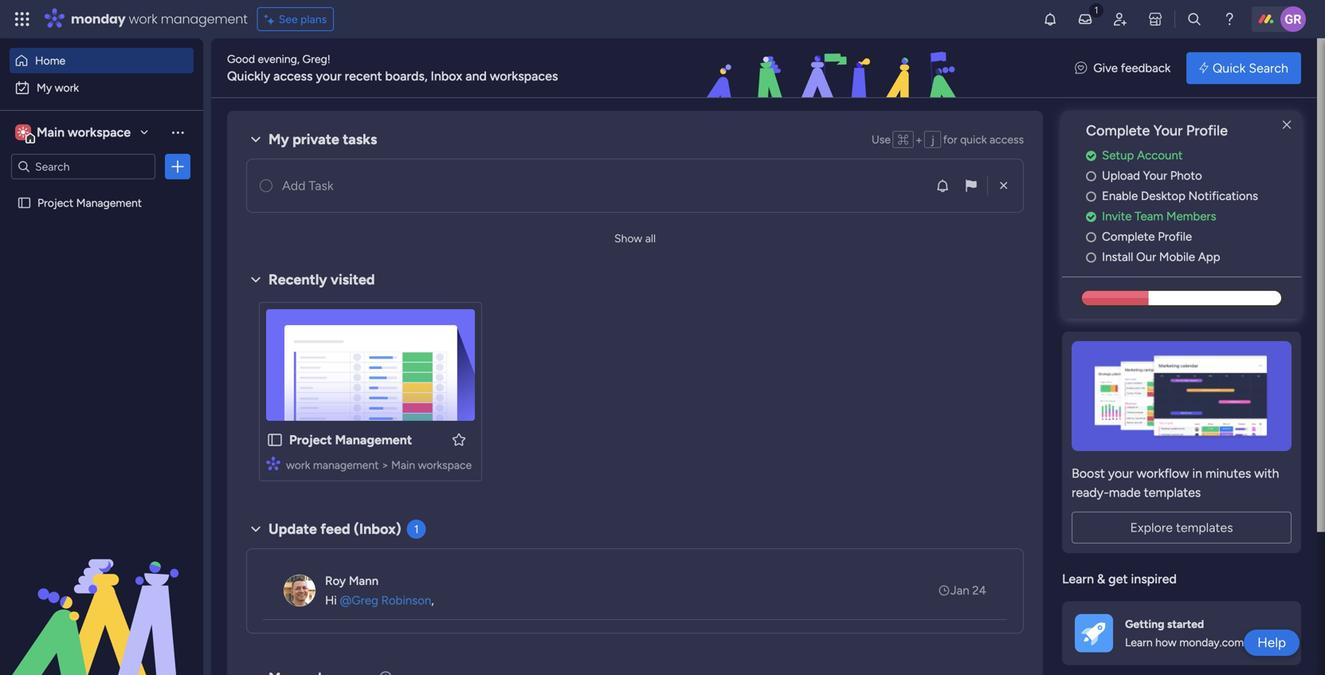 Task type: describe. For each thing, give the bounding box(es) containing it.
our
[[1137, 250, 1157, 264]]

roy mann
[[325, 574, 379, 588]]

my private tasks
[[269, 131, 377, 148]]

main workspace
[[37, 125, 131, 140]]

1 horizontal spatial access
[[990, 133, 1025, 146]]

feed
[[321, 521, 351, 538]]

monday marketplace image
[[1148, 11, 1164, 27]]

quick
[[961, 133, 988, 146]]

mann
[[349, 574, 379, 588]]

main inside workspace selection element
[[37, 125, 65, 140]]

templates image image
[[1077, 341, 1288, 451]]

monday.com
[[1180, 636, 1245, 649]]

install our mobile app link
[[1087, 248, 1302, 266]]

enable desktop notifications link
[[1087, 187, 1302, 205]]

good evening, greg! quickly access your recent boards, inbox and workspaces
[[227, 52, 558, 84]]

update feed image
[[1078, 11, 1094, 27]]

home link
[[10, 48, 194, 73]]

2 horizontal spatial work
[[286, 458, 311, 472]]

+
[[916, 133, 923, 147]]

main workspace button
[[11, 119, 155, 146]]

1
[[414, 523, 419, 536]]

complete for complete profile
[[1103, 229, 1156, 244]]

workspace options image
[[170, 124, 186, 140]]

monday
[[71, 10, 126, 28]]

public board image inside project management list box
[[17, 195, 32, 210]]

home option
[[10, 48, 194, 73]]

app
[[1199, 250, 1221, 264]]

for quick access
[[944, 133, 1025, 146]]

members
[[1167, 209, 1217, 223]]

complete profile link
[[1087, 228, 1302, 246]]

workspace selection element
[[15, 123, 133, 144]]

upload
[[1103, 168, 1141, 183]]

close my private tasks image
[[246, 130, 265, 149]]

show all button
[[608, 226, 663, 251]]

0 horizontal spatial lottie animation element
[[0, 514, 203, 675]]

Add Task text field
[[282, 173, 924, 199]]

add to favorites image
[[451, 432, 467, 448]]

visited
[[331, 271, 375, 288]]

setup account link
[[1087, 147, 1302, 164]]

boost your workflow in minutes with ready-made templates
[[1072, 466, 1280, 500]]

update
[[269, 521, 317, 538]]

quickly
[[227, 69, 270, 84]]

search everything image
[[1187, 11, 1203, 27]]

quick
[[1213, 61, 1246, 76]]

account
[[1138, 148, 1183, 162]]

see
[[279, 12, 298, 26]]

greg robinson image
[[1281, 6, 1307, 32]]

your inside good evening, greg! quickly access your recent boards, inbox and workspaces
[[316, 69, 342, 84]]

minutes
[[1206, 466, 1252, 481]]

management for bottom public board icon
[[335, 433, 412, 448]]

good
[[227, 52, 255, 66]]

with
[[1255, 466, 1280, 481]]

0 horizontal spatial management
[[161, 10, 248, 28]]

work for monday
[[129, 10, 158, 28]]

v2 bolt switch image
[[1200, 59, 1209, 77]]

complete profile
[[1103, 229, 1193, 244]]

show all
[[615, 232, 656, 245]]

&
[[1098, 571, 1106, 587]]

(inbox)
[[354, 521, 402, 538]]

templates inside button
[[1177, 520, 1234, 535]]

explore
[[1131, 520, 1174, 535]]

upload your photo link
[[1087, 167, 1302, 185]]

invite team members link
[[1087, 208, 1302, 225]]

install
[[1103, 250, 1134, 264]]

for
[[944, 133, 958, 146]]

workflow
[[1137, 466, 1190, 481]]

how
[[1156, 636, 1177, 649]]

boards,
[[385, 69, 428, 84]]

24
[[973, 583, 987, 598]]

Search in workspace field
[[33, 157, 133, 176]]

works
[[1247, 636, 1277, 649]]

learn & get inspired
[[1063, 571, 1177, 587]]

workspaces
[[490, 69, 558, 84]]

search
[[1250, 61, 1289, 76]]

complete your profile
[[1087, 122, 1229, 139]]

greg!
[[303, 52, 331, 66]]

work management > main workspace
[[286, 458, 472, 472]]

⌘
[[898, 133, 909, 147]]

photo
[[1171, 168, 1203, 183]]

setup account
[[1103, 148, 1183, 162]]

quick search
[[1213, 61, 1289, 76]]

jan
[[951, 583, 970, 598]]

see plans button
[[257, 7, 334, 31]]

my work
[[37, 81, 79, 94]]

your for profile
[[1154, 122, 1183, 139]]

get
[[1109, 571, 1129, 587]]

complete for complete your profile
[[1087, 122, 1151, 139]]

explore templates
[[1131, 520, 1234, 535]]

give
[[1094, 61, 1119, 75]]

management for public board icon inside project management list box
[[76, 196, 142, 210]]

all
[[646, 232, 656, 245]]

v2 user feedback image
[[1076, 59, 1088, 77]]

project management for bottom public board icon
[[289, 433, 412, 448]]

ready-
[[1072, 485, 1110, 500]]

getting started learn how monday.com works
[[1126, 618, 1277, 649]]

roy mann image
[[284, 575, 316, 607]]

1 vertical spatial main
[[392, 458, 415, 472]]

evening,
[[258, 52, 300, 66]]



Task type: vqa. For each thing, say whether or not it's contained in the screenshot.
New related to New Portfolio
no



Task type: locate. For each thing, give the bounding box(es) containing it.
check circle image
[[1087, 150, 1097, 162], [1087, 211, 1097, 223]]

boost
[[1072, 466, 1106, 481]]

1 vertical spatial circle o image
[[1087, 190, 1097, 202]]

check circle image up circle o icon
[[1087, 211, 1097, 223]]

help button
[[1245, 630, 1300, 656]]

templates down "workflow"
[[1145, 485, 1202, 500]]

1 image
[[1090, 1, 1104, 19]]

0 vertical spatial management
[[161, 10, 248, 28]]

circle o image inside "upload your photo" link
[[1087, 170, 1097, 182]]

dapulse x slim image
[[1278, 116, 1297, 135]]

1 horizontal spatial main
[[392, 458, 415, 472]]

1 vertical spatial lottie animation element
[[0, 514, 203, 675]]

1 horizontal spatial management
[[335, 433, 412, 448]]

0 vertical spatial lottie animation image
[[612, 38, 1060, 99]]

your down "greg!"
[[316, 69, 342, 84]]

option
[[0, 189, 203, 192]]

circle o image left enable
[[1087, 190, 1097, 202]]

check circle image inside setup account link
[[1087, 150, 1097, 162]]

give feedback
[[1094, 61, 1171, 75]]

project up work management > main workspace
[[289, 433, 332, 448]]

learn left &
[[1063, 571, 1095, 587]]

learn
[[1063, 571, 1095, 587], [1126, 636, 1153, 649]]

work down home
[[55, 81, 79, 94]]

circle o image for upload
[[1087, 170, 1097, 182]]

quick search button
[[1187, 52, 1302, 84]]

>
[[382, 458, 389, 472]]

0 vertical spatial your
[[316, 69, 342, 84]]

1 vertical spatial my
[[269, 131, 289, 148]]

check circle image for setup
[[1087, 150, 1097, 162]]

0 vertical spatial learn
[[1063, 571, 1095, 587]]

0 horizontal spatial your
[[316, 69, 342, 84]]

my right close my private tasks icon
[[269, 131, 289, 148]]

1 horizontal spatial lottie animation element
[[612, 38, 1060, 99]]

work up update
[[286, 458, 311, 472]]

see plans
[[279, 12, 327, 26]]

1 circle o image from the top
[[1087, 170, 1097, 182]]

1 horizontal spatial public board image
[[266, 431, 284, 449]]

your
[[316, 69, 342, 84], [1109, 466, 1134, 481]]

0 horizontal spatial management
[[76, 196, 142, 210]]

learn inside the getting started learn how monday.com works
[[1126, 636, 1153, 649]]

2 vertical spatial work
[[286, 458, 311, 472]]

management up good
[[161, 10, 248, 28]]

0 horizontal spatial project management
[[37, 196, 142, 210]]

your up "account"
[[1154, 122, 1183, 139]]

team
[[1135, 209, 1164, 223]]

2 vertical spatial circle o image
[[1087, 251, 1097, 263]]

1 vertical spatial public board image
[[266, 431, 284, 449]]

1 vertical spatial your
[[1109, 466, 1134, 481]]

1 vertical spatial project management
[[289, 433, 412, 448]]

getting started element
[[1063, 601, 1302, 665]]

circle o image down circle o icon
[[1087, 251, 1097, 263]]

plans
[[301, 12, 327, 26]]

main
[[37, 125, 65, 140], [392, 458, 415, 472]]

0 vertical spatial work
[[129, 10, 158, 28]]

0 vertical spatial workspace
[[68, 125, 131, 140]]

inspired
[[1132, 571, 1177, 587]]

profile up setup account link
[[1187, 122, 1229, 139]]

in
[[1193, 466, 1203, 481]]

complete up setup
[[1087, 122, 1151, 139]]

learn down getting
[[1126, 636, 1153, 649]]

update feed (inbox)
[[269, 521, 402, 538]]

inbox
[[431, 69, 463, 84]]

complete
[[1087, 122, 1151, 139], [1103, 229, 1156, 244]]

enable desktop notifications
[[1103, 189, 1259, 203]]

3 circle o image from the top
[[1087, 251, 1097, 263]]

recent
[[345, 69, 382, 84]]

my for my work
[[37, 81, 52, 94]]

1 horizontal spatial project
[[289, 433, 332, 448]]

lottie animation element
[[612, 38, 1060, 99], [0, 514, 203, 675]]

circle o image
[[1087, 170, 1097, 182], [1087, 190, 1097, 202], [1087, 251, 1097, 263]]

roy
[[325, 574, 346, 588]]

1 vertical spatial templates
[[1177, 520, 1234, 535]]

1 vertical spatial work
[[55, 81, 79, 94]]

complete up install
[[1103, 229, 1156, 244]]

workspace
[[68, 125, 131, 140], [418, 458, 472, 472]]

invite members image
[[1113, 11, 1129, 27]]

circle o image
[[1087, 231, 1097, 243]]

notifications image
[[1043, 11, 1059, 27]]

your inside 'boost your workflow in minutes with ready-made templates'
[[1109, 466, 1134, 481]]

1 vertical spatial check circle image
[[1087, 211, 1097, 223]]

your
[[1154, 122, 1183, 139], [1144, 168, 1168, 183]]

1 vertical spatial workspace
[[418, 458, 472, 472]]

check circle image for invite
[[1087, 211, 1097, 223]]

main right ">"
[[392, 458, 415, 472]]

access
[[274, 69, 313, 84], [990, 133, 1025, 146]]

0 vertical spatial public board image
[[17, 195, 32, 210]]

0 horizontal spatial my
[[37, 81, 52, 94]]

circle o image inside enable desktop notifications link
[[1087, 190, 1097, 202]]

work
[[129, 10, 158, 28], [55, 81, 79, 94], [286, 458, 311, 472]]

0 vertical spatial circle o image
[[1087, 170, 1097, 182]]

0 vertical spatial main
[[37, 125, 65, 140]]

1 workspace image from the left
[[15, 124, 31, 141]]

j
[[932, 133, 935, 147]]

templates
[[1145, 485, 1202, 500], [1177, 520, 1234, 535]]

show
[[615, 232, 643, 245]]

invite
[[1103, 209, 1132, 223]]

1 vertical spatial your
[[1144, 168, 1168, 183]]

my for my private tasks
[[269, 131, 289, 148]]

project
[[37, 196, 73, 210], [289, 433, 332, 448]]

1 horizontal spatial workspace
[[418, 458, 472, 472]]

circle o image for enable
[[1087, 190, 1097, 202]]

your for photo
[[1144, 168, 1168, 183]]

1 vertical spatial project
[[289, 433, 332, 448]]

private
[[293, 131, 339, 148]]

0 horizontal spatial project
[[37, 196, 73, 210]]

enable
[[1103, 189, 1139, 203]]

your up the made
[[1109, 466, 1134, 481]]

1 horizontal spatial learn
[[1126, 636, 1153, 649]]

access down evening,
[[274, 69, 313, 84]]

management left ">"
[[313, 458, 379, 472]]

management
[[161, 10, 248, 28], [313, 458, 379, 472]]

and
[[466, 69, 487, 84]]

1 horizontal spatial project management
[[289, 433, 412, 448]]

project management down "search in workspace" 'field'
[[37, 196, 142, 210]]

management inside list box
[[76, 196, 142, 210]]

0 vertical spatial check circle image
[[1087, 150, 1097, 162]]

circle o image inside install our mobile app link
[[1087, 251, 1097, 263]]

invite team members
[[1103, 209, 1217, 223]]

started
[[1168, 618, 1205, 631]]

feedback
[[1121, 61, 1171, 75]]

profile up 'mobile'
[[1159, 229, 1193, 244]]

mobile
[[1160, 250, 1196, 264]]

work right monday at the top of page
[[129, 10, 158, 28]]

setup
[[1103, 148, 1135, 162]]

0 horizontal spatial workspace
[[68, 125, 131, 140]]

1 vertical spatial lottie animation image
[[0, 514, 203, 675]]

recently
[[269, 271, 327, 288]]

0 vertical spatial templates
[[1145, 485, 1202, 500]]

1 vertical spatial learn
[[1126, 636, 1153, 649]]

2 workspace image from the left
[[18, 124, 29, 141]]

options image
[[170, 159, 186, 175]]

my down home
[[37, 81, 52, 94]]

1 check circle image from the top
[[1087, 150, 1097, 162]]

0 vertical spatial complete
[[1087, 122, 1151, 139]]

1 vertical spatial management
[[313, 458, 379, 472]]

made
[[1110, 485, 1141, 500]]

workspace down add to favorites image
[[418, 458, 472, 472]]

tasks
[[343, 131, 377, 148]]

notifications
[[1189, 189, 1259, 203]]

1 horizontal spatial management
[[313, 458, 379, 472]]

0 vertical spatial project management
[[37, 196, 142, 210]]

circle o image for install
[[1087, 251, 1097, 263]]

my inside option
[[37, 81, 52, 94]]

profile
[[1187, 122, 1229, 139], [1159, 229, 1193, 244]]

management down "search in workspace" 'field'
[[76, 196, 142, 210]]

1 vertical spatial complete
[[1103, 229, 1156, 244]]

0 vertical spatial your
[[1154, 122, 1183, 139]]

my work option
[[10, 75, 194, 100]]

my work link
[[10, 75, 194, 100]]

getting
[[1126, 618, 1165, 631]]

1 horizontal spatial your
[[1109, 466, 1134, 481]]

1 vertical spatial profile
[[1159, 229, 1193, 244]]

workspace image
[[15, 124, 31, 141], [18, 124, 29, 141]]

access right the quick
[[990, 133, 1025, 146]]

0 vertical spatial lottie animation element
[[612, 38, 1060, 99]]

lottie animation image
[[612, 38, 1060, 99], [0, 514, 203, 675]]

templates right the explore
[[1177, 520, 1234, 535]]

management up work management > main workspace
[[335, 433, 412, 448]]

workspace up "search in workspace" 'field'
[[68, 125, 131, 140]]

select product image
[[14, 11, 30, 27]]

2 check circle image from the top
[[1087, 211, 1097, 223]]

1 vertical spatial access
[[990, 133, 1025, 146]]

upload your photo
[[1103, 168, 1203, 183]]

0 horizontal spatial work
[[55, 81, 79, 94]]

help image
[[1222, 11, 1238, 27]]

templates inside 'boost your workflow in minutes with ready-made templates'
[[1145, 485, 1202, 500]]

0 horizontal spatial main
[[37, 125, 65, 140]]

⌘ +
[[898, 133, 923, 147]]

close update feed (inbox) image
[[246, 520, 265, 539]]

0 vertical spatial access
[[274, 69, 313, 84]]

1 vertical spatial management
[[335, 433, 412, 448]]

check circle image inside invite team members link
[[1087, 211, 1097, 223]]

check circle image left setup
[[1087, 150, 1097, 162]]

your inside "upload your photo" link
[[1144, 168, 1168, 183]]

project management up work management > main workspace
[[289, 433, 412, 448]]

explore templates button
[[1072, 512, 1292, 544]]

project down "search in workspace" 'field'
[[37, 196, 73, 210]]

close recently visited image
[[246, 270, 265, 289]]

access inside good evening, greg! quickly access your recent boards, inbox and workspaces
[[274, 69, 313, 84]]

use
[[872, 133, 891, 146]]

work inside option
[[55, 81, 79, 94]]

help
[[1258, 635, 1287, 651]]

0 vertical spatial project
[[37, 196, 73, 210]]

project management for public board icon inside project management list box
[[37, 196, 142, 210]]

project management inside list box
[[37, 196, 142, 210]]

home
[[35, 54, 66, 67]]

0 horizontal spatial lottie animation image
[[0, 514, 203, 675]]

0 horizontal spatial public board image
[[17, 195, 32, 210]]

monday work management
[[71, 10, 248, 28]]

desktop
[[1142, 189, 1186, 203]]

public board image
[[17, 195, 32, 210], [266, 431, 284, 449]]

0 vertical spatial profile
[[1187, 122, 1229, 139]]

2 circle o image from the top
[[1087, 190, 1097, 202]]

management
[[76, 196, 142, 210], [335, 433, 412, 448]]

work for my
[[55, 81, 79, 94]]

0 vertical spatial management
[[76, 196, 142, 210]]

1 horizontal spatial work
[[129, 10, 158, 28]]

project inside list box
[[37, 196, 73, 210]]

0 horizontal spatial learn
[[1063, 571, 1095, 587]]

circle o image left 'upload'
[[1087, 170, 1097, 182]]

0 horizontal spatial access
[[274, 69, 313, 84]]

workspace inside button
[[68, 125, 131, 140]]

project management list box
[[0, 186, 203, 432]]

0 vertical spatial my
[[37, 81, 52, 94]]

your down "account"
[[1144, 168, 1168, 183]]

install our mobile app
[[1103, 250, 1221, 264]]

1 horizontal spatial my
[[269, 131, 289, 148]]

1 horizontal spatial lottie animation image
[[612, 38, 1060, 99]]

main down my work
[[37, 125, 65, 140]]



